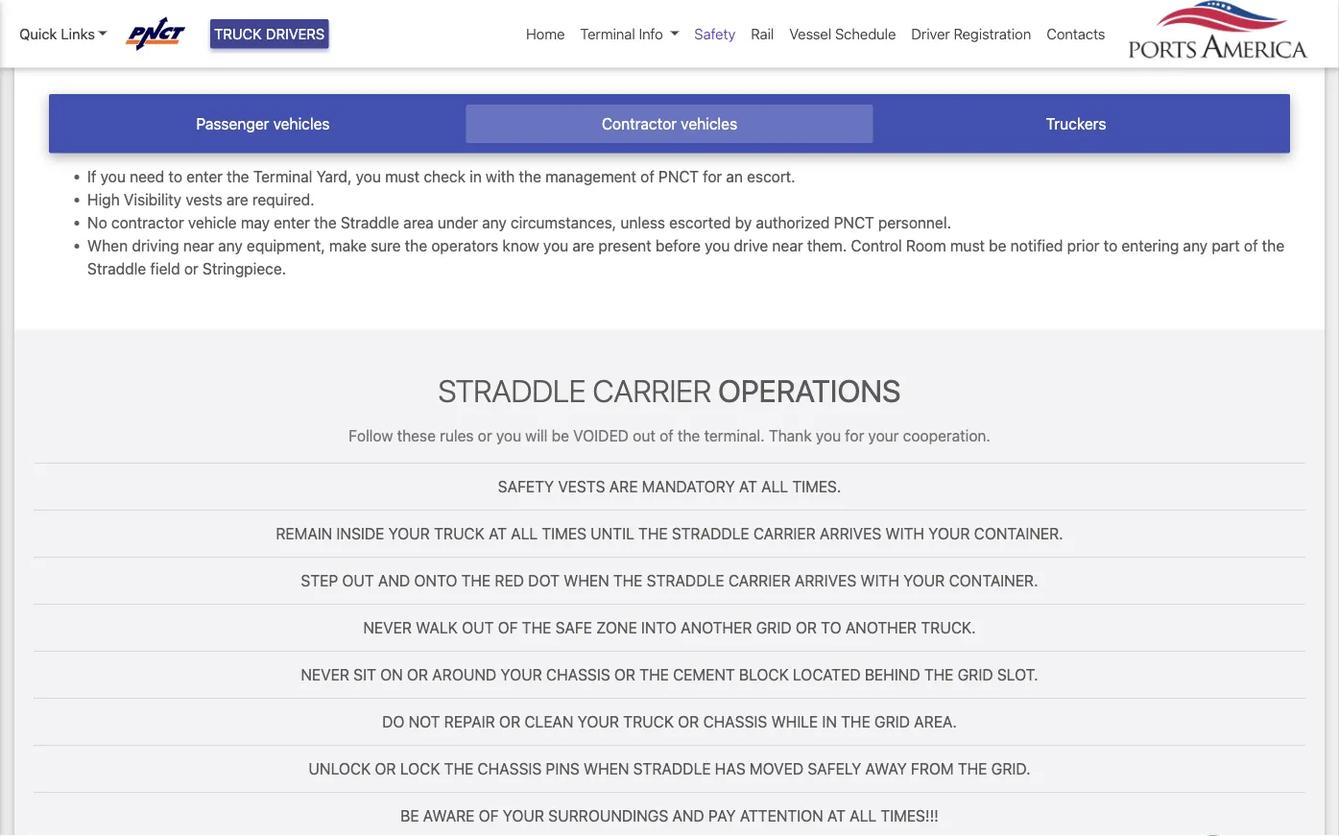 Task type: vqa. For each thing, say whether or not it's contained in the screenshot.
hrs associated with Louisville
no



Task type: locate. For each thing, give the bounding box(es) containing it.
drivers
[[266, 25, 325, 42]]

remain
[[276, 525, 333, 543]]

1 horizontal spatial driving
[[384, 35, 432, 53]]

truck drivers link
[[210, 19, 329, 48]]

tab list
[[49, 94, 1290, 153]]

present
[[599, 236, 652, 254]]

vehicles for contractor vehicles
[[681, 115, 738, 133]]

0 horizontal spatial be
[[552, 427, 569, 445]]

attention
[[740, 807, 824, 825]]

contacts
[[1047, 25, 1106, 42]]

terminal up required.
[[253, 167, 312, 185]]

block
[[739, 666, 789, 684]]

1 horizontal spatial for
[[845, 427, 864, 445]]

into
[[641, 619, 677, 637]]

1 vertical spatial chassis
[[703, 713, 768, 731]]

vests
[[558, 477, 605, 496]]

0 horizontal spatial of
[[641, 167, 655, 185]]

1 vertical spatial for
[[845, 427, 864, 445]]

follow these rules or you will be voided out of the terminal. thank you for your cooperation.
[[349, 427, 991, 445]]

with
[[886, 525, 925, 543], [861, 572, 900, 590]]

any up know at the top of page
[[482, 213, 507, 231]]

0 horizontal spatial enter
[[186, 167, 223, 185]]

1 vertical spatial and
[[673, 807, 705, 825]]

for
[[703, 167, 722, 185], [845, 427, 864, 445]]

0 horizontal spatial vehicles
[[273, 115, 330, 133]]

2 near from the left
[[772, 236, 803, 254]]

1 vertical spatial at
[[489, 525, 507, 543]]

1 horizontal spatial truck
[[623, 713, 674, 731]]

truckers
[[1046, 115, 1106, 133]]

chassis down safe
[[546, 666, 610, 684]]

1 horizontal spatial out
[[462, 619, 494, 637]]

of up unless
[[641, 167, 655, 185]]

0 horizontal spatial for
[[703, 167, 722, 185]]

at down terminal.
[[739, 477, 758, 496]]

1 horizontal spatial grid
[[875, 713, 910, 731]]

an
[[726, 167, 743, 185]]

0 horizontal spatial to
[[168, 167, 182, 185]]

all for times
[[511, 525, 538, 543]]

the right in
[[841, 713, 871, 731]]

0 horizontal spatial truck
[[434, 525, 485, 543]]

behind
[[865, 666, 920, 684]]

0 vertical spatial of
[[641, 167, 655, 185]]

equipment,
[[247, 236, 325, 254]]

2 vertical spatial straddle
[[633, 760, 711, 778]]

1 vertical spatial pnct
[[834, 213, 874, 231]]

1 vertical spatial or
[[478, 427, 492, 445]]

or right field
[[184, 259, 199, 277]]

make
[[329, 236, 367, 254]]

1 horizontal spatial never
[[363, 619, 412, 637]]

straddle up never walk out of the safe zone into another grid or to another truck.
[[647, 572, 725, 590]]

driving inside if you need to enter the terminal yard, you must check in with the management of pnct for an escort. high visibility vests are required. no contractor vehicle may enter the straddle area under any circumstances, unless escorted by authorized pnct personnel. when driving near any equipment, make sure the operators know you are present before you drive near them. control room must be notified prior to entering any part of the straddle field or stringpiece.
[[132, 236, 179, 254]]

near down the authorized
[[772, 236, 803, 254]]

quick links link
[[19, 23, 107, 45]]

arrives down times.
[[820, 525, 882, 543]]

room
[[906, 236, 946, 254]]

pnct up control
[[834, 213, 874, 231]]

the left grid.
[[958, 760, 988, 778]]

driver registration link
[[904, 15, 1039, 52]]

carrier up "block"
[[729, 572, 791, 590]]

for left 'an'
[[703, 167, 722, 185]]

never left the sit
[[301, 666, 350, 684]]

2 vertical spatial grid
[[875, 713, 910, 731]]

1 horizontal spatial near
[[772, 236, 803, 254]]

0 vertical spatial are
[[226, 190, 248, 208]]

1 horizontal spatial at
[[739, 477, 758, 496]]

3
[[134, 35, 143, 53]]

vessel schedule link
[[782, 15, 904, 52]]

all left times
[[511, 525, 538, 543]]

enter up equipment,
[[274, 213, 310, 231]]

never up on
[[363, 619, 412, 637]]

area
[[404, 213, 434, 231]]

be
[[989, 236, 1007, 254], [552, 427, 569, 445]]

voided
[[573, 427, 629, 445]]

and left the onto
[[378, 572, 410, 590]]

grid up "block"
[[756, 619, 792, 637]]

yard,
[[316, 167, 352, 185]]

are up may at the left top of the page
[[226, 190, 248, 208]]

1 horizontal spatial another
[[846, 619, 917, 637]]

or down cement
[[678, 713, 699, 731]]

vehicles for passenger vehicles
[[273, 115, 330, 133]]

to
[[168, 167, 182, 185], [1104, 236, 1118, 254]]

vehicles up the yard,
[[273, 115, 330, 133]]

safety vests are mandatory at all times.
[[498, 477, 841, 496]]

0 horizontal spatial chassis
[[478, 760, 542, 778]]

arrives up the to at the right bottom of the page
[[795, 572, 857, 590]]

or right rules
[[478, 427, 492, 445]]

2 vertical spatial straddle
[[438, 372, 586, 408]]

grid
[[756, 619, 792, 637], [958, 666, 993, 684], [875, 713, 910, 731]]

0 horizontal spatial driving
[[132, 236, 179, 254]]

0 vertical spatial enter
[[186, 167, 223, 185]]

of right out
[[660, 427, 674, 445]]

to
[[821, 619, 842, 637]]

at up the red
[[489, 525, 507, 543]]

1 horizontal spatial be
[[989, 236, 1007, 254]]

1 vertical spatial arrives
[[795, 572, 857, 590]]

near down vehicle
[[183, 236, 214, 254]]

1 horizontal spatial and
[[673, 807, 705, 825]]

1 vertical spatial carrier
[[729, 572, 791, 590]]

2 horizontal spatial grid
[[958, 666, 993, 684]]

1 horizontal spatial are
[[573, 236, 595, 254]]

chassis
[[546, 666, 610, 684], [703, 713, 768, 731], [478, 760, 542, 778]]

1 vertical spatial straddle
[[647, 572, 725, 590]]

of right part
[[1244, 236, 1258, 254]]

pnct up escorted
[[659, 167, 699, 185]]

all left times!!!
[[850, 807, 877, 825]]

straddle carrier operations
[[438, 372, 901, 408]]

any left part
[[1183, 236, 1208, 254]]

2 vehicles from the left
[[681, 115, 738, 133]]

the left safe
[[522, 619, 552, 637]]

container. for step out and onto the red dot when the straddle carrier arrives with your container.
[[949, 572, 1039, 590]]

0 vertical spatial when
[[564, 572, 609, 590]]

vehicle
[[188, 213, 237, 231]]

of right aware
[[479, 807, 499, 825]]

1 vertical spatial of
[[479, 807, 499, 825]]

another up behind
[[846, 619, 917, 637]]

you right if
[[100, 167, 126, 185]]

safety link
[[687, 15, 743, 52]]

are
[[609, 477, 638, 496]]

grid left area.
[[875, 713, 910, 731]]

0 horizontal spatial straddle
[[87, 259, 146, 277]]

operators
[[431, 236, 499, 254]]

no
[[87, 213, 107, 231]]

1 vertical spatial terminal
[[253, 167, 312, 185]]

2 vertical spatial chassis
[[478, 760, 542, 778]]

0 horizontal spatial pnct
[[659, 167, 699, 185]]

at
[[739, 477, 758, 496], [489, 525, 507, 543], [828, 807, 846, 825]]

the up zone
[[613, 572, 643, 590]]

1 horizontal spatial vehicles
[[681, 115, 738, 133]]

unlock
[[309, 760, 371, 778]]

for inside if you need to enter the terminal yard, you must check in with the management of pnct for an escort. high visibility vests are required. no contractor vehicle may enter the straddle area under any circumstances, unless escorted by authorized pnct personnel. when driving near any equipment, make sure the operators know you are present before you drive near them. control room must be notified prior to entering any part of the straddle field or stringpiece.
[[703, 167, 722, 185]]

and left pay
[[673, 807, 705, 825]]

your
[[388, 525, 430, 543], [929, 525, 970, 543], [904, 572, 945, 590], [501, 666, 542, 684], [578, 713, 619, 731], [503, 807, 544, 825]]

1 vertical spatial with
[[861, 572, 900, 590]]

are down circumstances, on the top left
[[573, 236, 595, 254]]

arrives for step out and onto the red dot when the straddle carrier arrives with your container.
[[795, 572, 857, 590]]

0 vertical spatial straddle
[[341, 213, 400, 231]]

talking on a mobile device while driving is prohibited
[[157, 35, 522, 53]]

must right room
[[950, 236, 985, 254]]

0 vertical spatial to
[[168, 167, 182, 185]]

area.
[[914, 713, 957, 731]]

0 vertical spatial chassis
[[546, 666, 610, 684]]

be right will
[[552, 427, 569, 445]]

truck drivers
[[214, 25, 325, 42]]

the left the red
[[461, 572, 491, 590]]

for left your on the bottom right
[[845, 427, 864, 445]]

be left notified
[[989, 236, 1007, 254]]

driving left the is
[[384, 35, 432, 53]]

under
[[438, 213, 478, 231]]

0 horizontal spatial or
[[184, 259, 199, 277]]

circumstances,
[[511, 213, 617, 231]]

control
[[851, 236, 902, 254]]

0 vertical spatial with
[[886, 525, 925, 543]]

to right need
[[168, 167, 182, 185]]

straddle up will
[[438, 372, 586, 408]]

0 vertical spatial carrier
[[754, 525, 816, 543]]

1 vertical spatial enter
[[274, 213, 310, 231]]

near
[[183, 236, 214, 254], [772, 236, 803, 254]]

0 horizontal spatial terminal
[[253, 167, 312, 185]]

need
[[130, 167, 164, 185]]

1 vertical spatial straddle
[[87, 259, 146, 277]]

out right step
[[342, 572, 374, 590]]

2 another from the left
[[846, 619, 917, 637]]

enter up vests
[[186, 167, 223, 185]]

never sit on or around your chassis or the cement block located behind the grid slot.
[[301, 666, 1038, 684]]

1 horizontal spatial to
[[1104, 236, 1118, 254]]

terminal left info
[[580, 25, 635, 42]]

carrier
[[754, 525, 816, 543], [729, 572, 791, 590]]

must left check
[[385, 167, 420, 185]]

rail
[[751, 25, 774, 42]]

1 near from the left
[[183, 236, 214, 254]]

or right on
[[407, 666, 428, 684]]

0 horizontal spatial at
[[489, 525, 507, 543]]

passenger
[[196, 115, 269, 133]]

all left times.
[[762, 477, 788, 496]]

0 vertical spatial or
[[184, 259, 199, 277]]

to right prior
[[1104, 236, 1118, 254]]

0 vertical spatial straddle
[[672, 525, 750, 543]]

1 horizontal spatial chassis
[[546, 666, 610, 684]]

0 horizontal spatial out
[[342, 572, 374, 590]]

or left lock
[[375, 760, 396, 778]]

1 horizontal spatial all
[[762, 477, 788, 496]]

0 horizontal spatial never
[[301, 666, 350, 684]]

0 vertical spatial arrives
[[820, 525, 882, 543]]

straddle down do not repair or clean your truck or chassis while in the grid area. at the bottom
[[633, 760, 711, 778]]

2 horizontal spatial straddle
[[438, 372, 586, 408]]

of down the red
[[498, 619, 518, 637]]

tab list containing passenger vehicles
[[49, 94, 1290, 153]]

visibility
[[124, 190, 182, 208]]

container. for remain inside your truck at all times until the straddle carrier arrives with your container.
[[974, 525, 1064, 543]]

when right dot
[[564, 572, 609, 590]]

1 vertical spatial must
[[950, 236, 985, 254]]

be inside if you need to enter the terminal yard, you must check in with the management of pnct for an escort. high visibility vests are required. no contractor vehicle may enter the straddle area under any circumstances, unless escorted by authorized pnct personnel. when driving near any equipment, make sure the operators know you are present before you drive near them. control room must be notified prior to entering any part of the straddle field or stringpiece.
[[989, 236, 1007, 254]]

lock
[[400, 760, 440, 778]]

0 horizontal spatial near
[[183, 236, 214, 254]]

another up cement
[[681, 619, 752, 637]]

carrier down times.
[[754, 525, 816, 543]]

0 horizontal spatial must
[[385, 167, 420, 185]]

and
[[378, 572, 410, 590], [673, 807, 705, 825]]

1 vertical spatial container.
[[949, 572, 1039, 590]]

driving down contractor
[[132, 236, 179, 254]]

of
[[641, 167, 655, 185], [1244, 236, 1258, 254], [660, 427, 674, 445]]

any up stringpiece.
[[218, 236, 243, 254]]

straddle down mandatory
[[672, 525, 750, 543]]

when
[[564, 572, 609, 590], [584, 760, 629, 778]]

0 vertical spatial for
[[703, 167, 722, 185]]

passenger vehicles
[[196, 115, 330, 133]]

when right pins
[[584, 760, 629, 778]]

1 vehicles from the left
[[273, 115, 330, 133]]

0 vertical spatial all
[[762, 477, 788, 496]]

you left will
[[496, 427, 521, 445]]

vehicles up 'an'
[[681, 115, 738, 133]]

truck up the onto
[[434, 525, 485, 543]]

truck up unlock or lock the chassis pins when straddle  has moved safely away from the grid.
[[623, 713, 674, 731]]

chassis up has
[[703, 713, 768, 731]]

0 vertical spatial never
[[363, 619, 412, 637]]

0 vertical spatial grid
[[756, 619, 792, 637]]

straddle down when
[[87, 259, 146, 277]]

0 horizontal spatial and
[[378, 572, 410, 590]]

0 vertical spatial truck
[[434, 525, 485, 543]]

the down area
[[405, 236, 427, 254]]

at down 'safely'
[[828, 807, 846, 825]]

them.
[[807, 236, 847, 254]]

2 horizontal spatial at
[[828, 807, 846, 825]]

times
[[542, 525, 587, 543]]

located
[[793, 666, 861, 684]]

chassis left pins
[[478, 760, 542, 778]]

all for times.
[[762, 477, 788, 496]]

2 vertical spatial of
[[660, 427, 674, 445]]

the right until
[[639, 525, 668, 543]]

1 vertical spatial all
[[511, 525, 538, 543]]

0 vertical spatial be
[[989, 236, 1007, 254]]

high
[[87, 190, 120, 208]]

1 vertical spatial driving
[[132, 236, 179, 254]]

0 horizontal spatial all
[[511, 525, 538, 543]]

0 vertical spatial at
[[739, 477, 758, 496]]

container.
[[974, 525, 1064, 543], [949, 572, 1039, 590]]

1 horizontal spatial or
[[478, 427, 492, 445]]

grid left slot.
[[958, 666, 993, 684]]

terminal info
[[580, 25, 663, 42]]

straddle up sure
[[341, 213, 400, 231]]

out right walk
[[462, 619, 494, 637]]

pnct
[[659, 167, 699, 185], [834, 213, 874, 231]]

never walk out of the safe zone into another grid or to another truck.
[[363, 619, 976, 637]]

you right the yard,
[[356, 167, 381, 185]]

straddle for when
[[647, 572, 725, 590]]

management
[[545, 167, 637, 185]]

of
[[498, 619, 518, 637], [479, 807, 499, 825]]

truck.
[[921, 619, 976, 637]]

driver registration
[[912, 25, 1032, 42]]

2 vertical spatial all
[[850, 807, 877, 825]]

in
[[470, 167, 482, 185]]



Task type: describe. For each thing, give the bounding box(es) containing it.
slot.
[[997, 666, 1038, 684]]

vests
[[186, 190, 222, 208]]

straddle for until
[[672, 525, 750, 543]]

inside
[[337, 525, 384, 543]]

pay
[[709, 807, 736, 825]]

1 vertical spatial out
[[462, 619, 494, 637]]

arrives for remain inside your truck at all times until the straddle carrier arrives with your container.
[[820, 525, 882, 543]]

dot
[[528, 572, 560, 590]]

escorted
[[669, 213, 731, 231]]

the up may at the left top of the page
[[227, 167, 249, 185]]

in
[[822, 713, 837, 731]]

1 another from the left
[[681, 619, 752, 637]]

0 vertical spatial of
[[498, 619, 518, 637]]

carrier for when
[[729, 572, 791, 590]]

contractor vehicles
[[602, 115, 738, 133]]

contractor vehicles link
[[466, 105, 873, 143]]

schedule
[[835, 25, 896, 42]]

do
[[382, 713, 405, 731]]

the right part
[[1262, 236, 1285, 254]]

field
[[150, 259, 180, 277]]

the down into
[[640, 666, 669, 684]]

with
[[486, 167, 515, 185]]

red
[[495, 572, 524, 590]]

authorized
[[756, 213, 830, 231]]

1 vertical spatial truck
[[623, 713, 674, 731]]

step
[[301, 572, 338, 590]]

the up make
[[314, 213, 337, 231]]

rules
[[440, 427, 474, 445]]

notified
[[1011, 236, 1063, 254]]

links
[[61, 25, 95, 42]]

terminal inside if you need to enter the terminal yard, you must check in with the management of pnct for an escort. high visibility vests are required. no contractor vehicle may enter the straddle area under any circumstances, unless escorted by authorized pnct personnel. when driving near any equipment, make sure the operators know you are present before you drive near them. control room must be notified prior to entering any part of the straddle field or stringpiece.
[[253, 167, 312, 185]]

contractor
[[602, 115, 677, 133]]

until
[[591, 525, 634, 543]]

you down circumstances, on the top left
[[543, 236, 569, 254]]

safety
[[498, 477, 554, 496]]

you down escorted
[[705, 236, 730, 254]]

0 vertical spatial must
[[385, 167, 420, 185]]

with for remain inside your truck at all times until the straddle carrier arrives with your container.
[[886, 525, 925, 543]]

safe
[[556, 619, 592, 637]]

cement
[[673, 666, 735, 684]]

or inside if you need to enter the terminal yard, you must check in with the management of pnct for an escort. high visibility vests are required. no contractor vehicle may enter the straddle area under any circumstances, unless escorted by authorized pnct personnel. when driving near any equipment, make sure the operators know you are present before you drive near them. control room must be notified prior to entering any part of the straddle field or stringpiece.
[[184, 259, 199, 277]]

prior
[[1067, 236, 1100, 254]]

quick links
[[19, 25, 95, 42]]

escort.
[[747, 167, 796, 185]]

quick
[[19, 25, 57, 42]]

safely
[[808, 760, 862, 778]]

home
[[526, 25, 565, 42]]

1 horizontal spatial straddle
[[341, 213, 400, 231]]

not
[[409, 713, 440, 731]]

2 horizontal spatial of
[[1244, 236, 1258, 254]]

truckers link
[[873, 105, 1280, 143]]

by
[[735, 213, 752, 231]]

before
[[656, 236, 701, 254]]

do not repair or clean your truck or chassis while in the grid area.
[[382, 713, 957, 731]]

device
[[295, 35, 340, 53]]

2 vertical spatial at
[[828, 807, 846, 825]]

1 vertical spatial when
[[584, 760, 629, 778]]

1 vertical spatial are
[[573, 236, 595, 254]]

the right out
[[678, 427, 700, 445]]

out
[[633, 427, 656, 445]]

remain inside your truck at all times until the straddle carrier arrives with your container.
[[276, 525, 1064, 543]]

1 horizontal spatial enter
[[274, 213, 310, 231]]

0 vertical spatial out
[[342, 572, 374, 590]]

1 vertical spatial be
[[552, 427, 569, 445]]

2 horizontal spatial all
[[850, 807, 877, 825]]

the right the with
[[519, 167, 541, 185]]

or left clean
[[499, 713, 521, 731]]

be
[[401, 807, 419, 825]]

personnel.
[[878, 213, 952, 231]]

zone
[[596, 619, 637, 637]]

clean
[[525, 713, 574, 731]]

1 horizontal spatial any
[[482, 213, 507, 231]]

1 vertical spatial to
[[1104, 236, 1118, 254]]

carrier
[[593, 372, 711, 408]]

if you need to enter the terminal yard, you must check in with the management of pnct for an escort. high visibility vests are required. no contractor vehicle may enter the straddle area under any circumstances, unless escorted by authorized pnct personnel. when driving near any equipment, make sure the operators know you are present before you drive near them. control room must be notified prior to entering any part of the straddle field or stringpiece.
[[87, 167, 1285, 277]]

or left the to at the right bottom of the page
[[796, 619, 817, 637]]

0 vertical spatial pnct
[[659, 167, 699, 185]]

aware
[[423, 807, 475, 825]]

0 vertical spatial driving
[[384, 35, 432, 53]]

the right lock
[[444, 760, 474, 778]]

0 vertical spatial terminal
[[580, 25, 635, 42]]

cooperation.
[[903, 427, 991, 445]]

while
[[344, 35, 380, 53]]

may
[[241, 213, 270, 231]]

at for mandatory
[[739, 477, 758, 496]]

required.
[[252, 190, 315, 208]]

at for truck
[[489, 525, 507, 543]]

mobile
[[244, 35, 291, 53]]

2 horizontal spatial any
[[1183, 236, 1208, 254]]

info
[[639, 25, 663, 42]]

surroundings
[[548, 807, 669, 825]]

0 horizontal spatial are
[[226, 190, 248, 208]]

when
[[87, 236, 128, 254]]

safety
[[695, 25, 736, 42]]

1 horizontal spatial of
[[660, 427, 674, 445]]

a
[[232, 35, 240, 53]]

moved
[[750, 760, 804, 778]]

on
[[380, 666, 403, 684]]

vessel schedule
[[790, 25, 896, 42]]

contacts link
[[1039, 15, 1113, 52]]

is
[[436, 35, 447, 53]]

carrier for until
[[754, 525, 816, 543]]

follow
[[349, 427, 393, 445]]

0 horizontal spatial any
[[218, 236, 243, 254]]

or down zone
[[614, 666, 636, 684]]

0 horizontal spatial grid
[[756, 619, 792, 637]]

while
[[772, 713, 818, 731]]

your
[[868, 427, 899, 445]]

rail link
[[743, 15, 782, 52]]

has
[[715, 760, 746, 778]]

repair
[[444, 713, 495, 731]]

with for step out and onto the red dot when the straddle carrier arrives with your container.
[[861, 572, 900, 590]]

never for never sit on or around your chassis or the cement block located behind the grid slot.
[[301, 666, 350, 684]]

the right behind
[[924, 666, 954, 684]]

operations
[[718, 372, 901, 408]]

2 horizontal spatial chassis
[[703, 713, 768, 731]]

driver
[[912, 25, 950, 42]]

times!!!
[[881, 807, 939, 825]]

away
[[866, 760, 907, 778]]

mandatory
[[642, 477, 735, 496]]

registration
[[954, 25, 1032, 42]]

1 vertical spatial grid
[[958, 666, 993, 684]]

walk
[[416, 619, 458, 637]]

never for never walk out of the safe zone into another grid or to another truck.
[[363, 619, 412, 637]]

you right thank
[[816, 427, 841, 445]]



